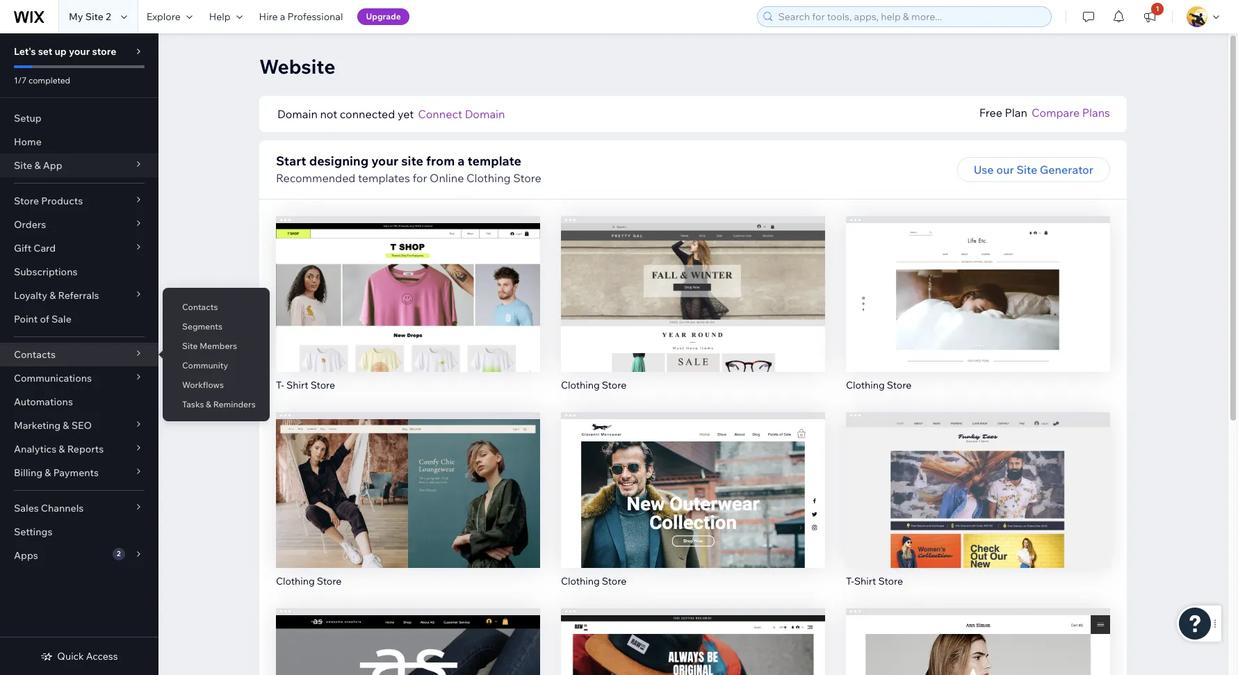 Task type: describe. For each thing, give the bounding box(es) containing it.
reminders
[[213, 399, 256, 409]]

analytics & reports
[[14, 443, 104, 455]]

t- shirt store
[[276, 379, 335, 391]]

compare
[[1032, 106, 1080, 120]]

my
[[69, 10, 83, 23]]

sale
[[51, 313, 71, 325]]

& for site
[[34, 159, 41, 172]]

explore
[[147, 10, 181, 23]]

from
[[426, 153, 455, 169]]

automations
[[14, 396, 73, 408]]

gift card
[[14, 242, 56, 254]]

communications button
[[0, 366, 159, 390]]

app
[[43, 159, 62, 172]]

let's set up your store
[[14, 45, 116, 58]]

a inside "start designing your site from a template recommended templates for online clothing store"
[[458, 153, 465, 169]]

marketing & seo button
[[0, 414, 159, 437]]

sidebar element
[[0, 33, 159, 675]]

1/7 completed
[[14, 75, 70, 86]]

workflows
[[182, 380, 224, 390]]

point of sale
[[14, 313, 71, 325]]

communications
[[14, 372, 92, 384]]

1 domain from the left
[[277, 107, 318, 121]]

contacts for contacts link
[[182, 302, 218, 312]]

& for marketing
[[63, 419, 69, 432]]

subscriptions link
[[0, 260, 159, 284]]

orders button
[[0, 213, 159, 236]]

marketing
[[14, 419, 61, 432]]

free
[[979, 106, 1002, 120]]

tasks & reminders link
[[163, 393, 270, 416]]

quick access button
[[41, 650, 118, 663]]

shirt for t-shirt store
[[854, 575, 876, 587]]

hire a professional
[[259, 10, 343, 23]]

templates
[[358, 171, 410, 185]]

settings link
[[0, 520, 159, 544]]

segments link
[[163, 315, 270, 339]]

plans
[[1082, 106, 1110, 120]]

apps
[[14, 549, 38, 562]]

1 button
[[1135, 0, 1165, 33]]

access
[[86, 650, 118, 663]]

t- for t-shirt store
[[846, 575, 854, 587]]

site members
[[182, 341, 237, 351]]

gift card button
[[0, 236, 159, 260]]

not
[[320, 107, 337, 121]]

generator
[[1040, 163, 1094, 177]]

my site 2
[[69, 10, 111, 23]]

your inside "start designing your site from a template recommended templates for online clothing store"
[[371, 153, 398, 169]]

help button
[[201, 0, 251, 33]]

your inside sidebar element
[[69, 45, 90, 58]]

marketing & seo
[[14, 419, 92, 432]]

tasks & reminders
[[182, 399, 256, 409]]

shirt for t- shirt store
[[286, 379, 308, 391]]

compare plans button
[[1032, 104, 1110, 121]]

contacts button
[[0, 343, 159, 366]]

store inside store products popup button
[[14, 195, 39, 207]]

plan
[[1005, 106, 1027, 120]]

seo
[[71, 419, 92, 432]]

help
[[209, 10, 231, 23]]

reports
[[67, 443, 104, 455]]

use our site generator
[[974, 163, 1094, 177]]

upgrade button
[[358, 8, 409, 25]]

connect
[[418, 107, 462, 121]]

setup
[[14, 112, 42, 124]]

referrals
[[58, 289, 99, 302]]

use our site generator button
[[957, 157, 1110, 182]]

quick
[[57, 650, 84, 663]]

analytics
[[14, 443, 56, 455]]

hire
[[259, 10, 278, 23]]

sales channels button
[[0, 496, 159, 520]]

let's
[[14, 45, 36, 58]]

billing
[[14, 466, 43, 479]]

site down segments
[[182, 341, 198, 351]]

card
[[34, 242, 56, 254]]

site inside button
[[1016, 163, 1037, 177]]

point of sale link
[[0, 307, 159, 331]]

& for loyalty
[[49, 289, 56, 302]]

site & app button
[[0, 154, 159, 177]]



Task type: vqa. For each thing, say whether or not it's contained in the screenshot.
'&' within the Analytics & Reports DROPDOWN BUTTON
no



Task type: locate. For each thing, give the bounding box(es) containing it.
Search for tools, apps, help & more... field
[[774, 7, 1047, 26]]

channels
[[41, 502, 84, 514]]

automations link
[[0, 390, 159, 414]]

start designing your site from a template recommended templates for online clothing store
[[276, 153, 541, 185]]

1 horizontal spatial t-
[[846, 575, 854, 587]]

0 horizontal spatial shirt
[[286, 379, 308, 391]]

0 horizontal spatial a
[[280, 10, 285, 23]]

&
[[34, 159, 41, 172], [49, 289, 56, 302], [206, 399, 211, 409], [63, 419, 69, 432], [59, 443, 65, 455], [45, 466, 51, 479]]

site inside "popup button"
[[14, 159, 32, 172]]

contacts
[[182, 302, 218, 312], [14, 348, 56, 361]]

2 down the settings link
[[117, 549, 121, 558]]

store products button
[[0, 189, 159, 213]]

1 vertical spatial t-
[[846, 575, 854, 587]]

0 horizontal spatial contacts
[[14, 348, 56, 361]]

contacts up communications
[[14, 348, 56, 361]]

clothing inside "start designing your site from a template recommended templates for online clothing store"
[[466, 171, 511, 185]]

subscriptions
[[14, 266, 77, 278]]

2
[[106, 10, 111, 23], [117, 549, 121, 558]]

& left "seo" at the bottom
[[63, 419, 69, 432]]

online
[[430, 171, 464, 185]]

1 horizontal spatial your
[[371, 153, 398, 169]]

analytics & reports button
[[0, 437, 159, 461]]

0 horizontal spatial t-
[[276, 379, 284, 391]]

for
[[413, 171, 427, 185]]

1 horizontal spatial 2
[[117, 549, 121, 558]]

up
[[55, 45, 67, 58]]

store products
[[14, 195, 83, 207]]

1/7
[[14, 75, 27, 86]]

& right loyalty
[[49, 289, 56, 302]]

& for tasks
[[206, 399, 211, 409]]

a
[[280, 10, 285, 23], [458, 153, 465, 169]]

2 domain from the left
[[465, 107, 505, 121]]

payments
[[53, 466, 99, 479]]

1 horizontal spatial shirt
[[854, 575, 876, 587]]

template
[[468, 153, 521, 169]]

tasks
[[182, 399, 204, 409]]

quick access
[[57, 650, 118, 663]]

1 vertical spatial contacts
[[14, 348, 56, 361]]

free plan compare plans
[[979, 106, 1110, 120]]

segments
[[182, 321, 222, 332]]

products
[[41, 195, 83, 207]]

of
[[40, 313, 49, 325]]

& right tasks
[[206, 399, 211, 409]]

your right up
[[69, 45, 90, 58]]

1
[[1156, 4, 1159, 13]]

loyalty
[[14, 289, 47, 302]]

a inside "link"
[[280, 10, 285, 23]]

& inside dropdown button
[[63, 419, 69, 432]]

hire a professional link
[[251, 0, 351, 33]]

0 vertical spatial a
[[280, 10, 285, 23]]

& for analytics
[[59, 443, 65, 455]]

contacts up segments
[[182, 302, 218, 312]]

billing & payments
[[14, 466, 99, 479]]

1 horizontal spatial contacts
[[182, 302, 218, 312]]

& left "app" at the left top of page
[[34, 159, 41, 172]]

domain not connected yet connect domain
[[277, 107, 505, 121]]

site
[[85, 10, 104, 23], [14, 159, 32, 172], [1016, 163, 1037, 177], [182, 341, 198, 351]]

& right billing
[[45, 466, 51, 479]]

contacts for contacts "popup button"
[[14, 348, 56, 361]]

gift
[[14, 242, 31, 254]]

settings
[[14, 526, 52, 538]]

domain right the connect
[[465, 107, 505, 121]]

our
[[996, 163, 1014, 177]]

community
[[182, 360, 228, 371]]

site down the home on the left top of the page
[[14, 159, 32, 172]]

sales
[[14, 502, 39, 514]]

1 horizontal spatial domain
[[465, 107, 505, 121]]

use
[[974, 163, 994, 177]]

completed
[[28, 75, 70, 86]]

members
[[200, 341, 237, 351]]

edit
[[398, 276, 419, 290], [683, 276, 704, 290], [968, 276, 989, 290], [398, 472, 419, 486], [683, 472, 704, 486], [968, 472, 989, 486]]

point
[[14, 313, 38, 325]]

t-shirt store
[[846, 575, 903, 587]]

0 horizontal spatial 2
[[106, 10, 111, 23]]

2 right 'my'
[[106, 10, 111, 23]]

home link
[[0, 130, 159, 154]]

your up templates
[[371, 153, 398, 169]]

connect domain button
[[418, 106, 505, 122]]

0 vertical spatial contacts
[[182, 302, 218, 312]]

orders
[[14, 218, 46, 231]]

0 vertical spatial your
[[69, 45, 90, 58]]

site & app
[[14, 159, 62, 172]]

site right 'my'
[[85, 10, 104, 23]]

2 inside sidebar element
[[117, 549, 121, 558]]

contacts inside "popup button"
[[14, 348, 56, 361]]

set
[[38, 45, 52, 58]]

community link
[[163, 354, 270, 377]]

a right hire
[[280, 10, 285, 23]]

store
[[92, 45, 116, 58]]

edit button
[[379, 270, 437, 295], [664, 270, 722, 295], [949, 270, 1007, 295], [379, 466, 437, 491], [664, 466, 722, 491], [949, 466, 1007, 491]]

store inside "start designing your site from a template recommended templates for online clothing store"
[[513, 171, 541, 185]]

home
[[14, 136, 42, 148]]

website
[[259, 54, 335, 79]]

& for billing
[[45, 466, 51, 479]]

1 vertical spatial your
[[371, 153, 398, 169]]

1 vertical spatial 2
[[117, 549, 121, 558]]

loyalty & referrals button
[[0, 284, 159, 307]]

shirt
[[286, 379, 308, 391], [854, 575, 876, 587]]

your
[[69, 45, 90, 58], [371, 153, 398, 169]]

1 horizontal spatial a
[[458, 153, 465, 169]]

1 vertical spatial a
[[458, 153, 465, 169]]

domain left 'not'
[[277, 107, 318, 121]]

site right our
[[1016, 163, 1037, 177]]

0 vertical spatial t-
[[276, 379, 284, 391]]

1 vertical spatial shirt
[[854, 575, 876, 587]]

0 horizontal spatial your
[[69, 45, 90, 58]]

loyalty & referrals
[[14, 289, 99, 302]]

a right from
[[458, 153, 465, 169]]

& left reports
[[59, 443, 65, 455]]

0 horizontal spatial domain
[[277, 107, 318, 121]]

0 vertical spatial 2
[[106, 10, 111, 23]]

yet
[[398, 107, 414, 121]]

site
[[401, 153, 423, 169]]

0 vertical spatial shirt
[[286, 379, 308, 391]]

designing
[[309, 153, 369, 169]]

t- for t- shirt store
[[276, 379, 284, 391]]

professional
[[288, 10, 343, 23]]

sales channels
[[14, 502, 84, 514]]

connected
[[340, 107, 395, 121]]

upgrade
[[366, 11, 401, 22]]

t-
[[276, 379, 284, 391], [846, 575, 854, 587]]

billing & payments button
[[0, 461, 159, 485]]

workflows link
[[163, 373, 270, 397]]

& inside "popup button"
[[34, 159, 41, 172]]



